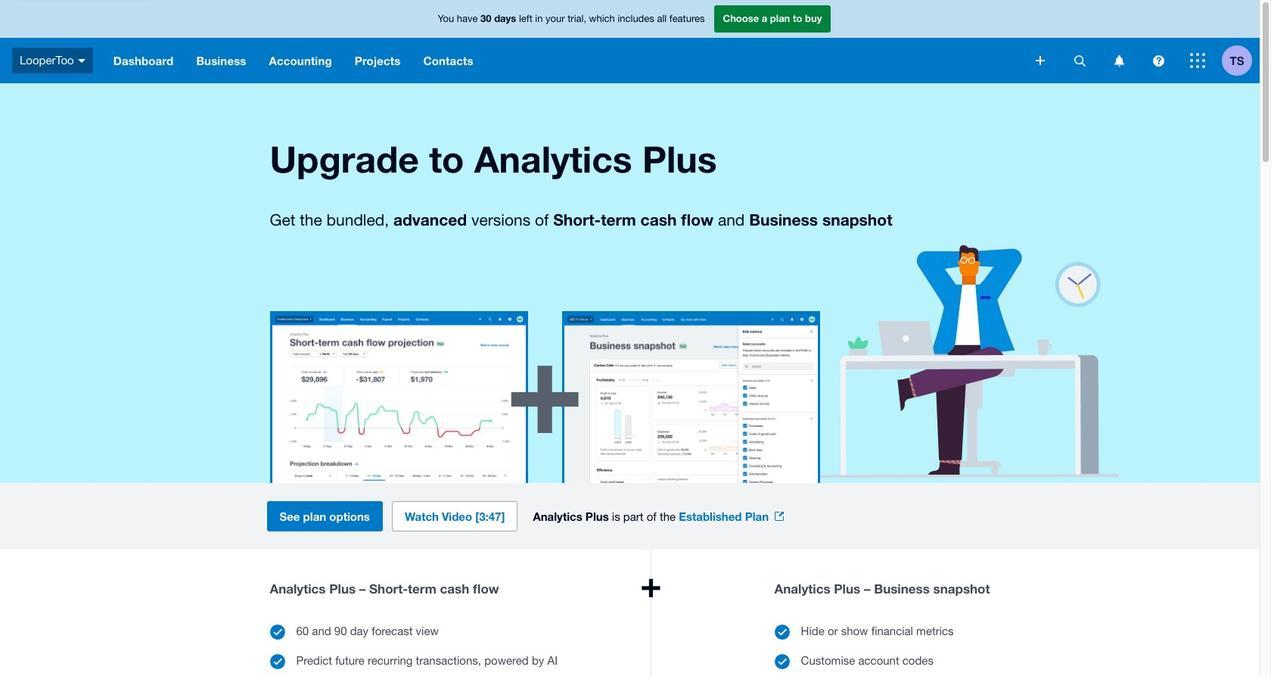 Task type: locate. For each thing, give the bounding box(es) containing it.
1 horizontal spatial svg image
[[1115, 55, 1125, 66]]

0 horizontal spatial flow
[[473, 581, 499, 597]]

analytics
[[475, 137, 633, 180], [533, 509, 583, 523], [270, 581, 326, 597], [775, 581, 831, 597]]

bundled,
[[327, 211, 389, 229]]

of
[[535, 211, 549, 229], [647, 510, 657, 523]]

0 vertical spatial to
[[793, 12, 803, 24]]

and inside get the bundled, advanced versions of short-term cash flow and business snapshot
[[718, 211, 745, 229]]

0 vertical spatial cash
[[641, 211, 677, 230]]

1 vertical spatial of
[[647, 510, 657, 523]]

business snapshot image
[[562, 311, 820, 483]]

0 horizontal spatial snapshot
[[823, 211, 893, 230]]

0 vertical spatial plan
[[771, 12, 791, 24]]

1 vertical spatial plan
[[303, 510, 326, 523]]

1 vertical spatial and
[[312, 625, 331, 638]]

analytics up get the bundled, advanced versions of short-term cash flow and business snapshot
[[475, 137, 633, 180]]

watch video [3:47]
[[405, 510, 505, 523]]

0 vertical spatial flow
[[682, 211, 714, 230]]

1 horizontal spatial of
[[647, 510, 657, 523]]

features
[[670, 13, 705, 24]]

1 vertical spatial business
[[750, 211, 819, 230]]

2 svg image from the left
[[1115, 55, 1125, 66]]

1 – from the left
[[360, 581, 366, 597]]

advanced
[[394, 211, 467, 230]]

established
[[679, 509, 742, 523]]

plan right see
[[303, 510, 326, 523]]

business
[[196, 54, 247, 67], [750, 211, 819, 230], [875, 581, 930, 597]]

banner containing ts
[[0, 0, 1261, 83]]

0 horizontal spatial business
[[196, 54, 247, 67]]

1 vertical spatial flow
[[473, 581, 499, 597]]

0 vertical spatial and
[[718, 211, 745, 229]]

banner
[[0, 0, 1261, 83]]

customise
[[802, 654, 856, 667]]

0 vertical spatial snapshot
[[823, 211, 893, 230]]

plan right a
[[771, 12, 791, 24]]

cash
[[641, 211, 677, 230], [440, 581, 470, 597]]

0 horizontal spatial plan
[[303, 510, 326, 523]]

3 svg image from the left
[[1153, 55, 1165, 66]]

1 horizontal spatial –
[[865, 581, 871, 597]]

0 vertical spatial term
[[601, 211, 637, 230]]

1 horizontal spatial term
[[601, 211, 637, 230]]

trial,
[[568, 13, 587, 24]]

0 vertical spatial business
[[196, 54, 247, 67]]

1 horizontal spatial business
[[750, 211, 819, 230]]

– for business
[[865, 581, 871, 597]]

2 – from the left
[[865, 581, 871, 597]]

to
[[793, 12, 803, 24], [429, 137, 464, 180]]

1 horizontal spatial flow
[[682, 211, 714, 230]]

1 vertical spatial the
[[660, 510, 676, 523]]

snapshot
[[823, 211, 893, 230], [934, 581, 991, 597]]

plus
[[643, 137, 717, 180], [586, 509, 609, 523], [329, 581, 356, 597], [835, 581, 861, 597]]

you have 30 days left in your trial, which includes all features
[[438, 12, 705, 24]]

upgrade to analytics plus
[[270, 137, 717, 180]]

1 vertical spatial to
[[429, 137, 464, 180]]

established plan link
[[679, 509, 784, 523]]

0 horizontal spatial –
[[360, 581, 366, 597]]

1 horizontal spatial cash
[[641, 211, 677, 230]]

term
[[601, 211, 637, 230], [408, 581, 437, 597]]

analytics for analytics plus – business snapshot
[[775, 581, 831, 597]]

– up hide or show financial metrics
[[865, 581, 871, 597]]

predict future recurring transactions, powered by ai
[[296, 654, 558, 667]]

0 vertical spatial short-
[[554, 211, 601, 230]]

analytics plus is part of the established plan
[[533, 509, 769, 523]]

0 horizontal spatial svg image
[[1075, 55, 1086, 66]]

analytics for analytics plus – short-term cash flow
[[270, 581, 326, 597]]

2 horizontal spatial svg image
[[1153, 55, 1165, 66]]

projects button
[[344, 38, 412, 83]]

0 horizontal spatial the
[[300, 211, 322, 229]]

watch
[[405, 510, 439, 523]]

30
[[481, 12, 492, 24]]

the right get
[[300, 211, 322, 229]]

and
[[718, 211, 745, 229], [312, 625, 331, 638]]

0 horizontal spatial term
[[408, 581, 437, 597]]

left
[[519, 13, 533, 24]]

your
[[546, 13, 565, 24]]

day
[[350, 625, 369, 638]]

0 vertical spatial the
[[300, 211, 322, 229]]

account
[[859, 654, 900, 667]]

0 horizontal spatial of
[[535, 211, 549, 229]]

buy
[[806, 12, 823, 24]]

flow
[[682, 211, 714, 230], [473, 581, 499, 597]]

1 horizontal spatial plan
[[771, 12, 791, 24]]

analytics plus – short-term cash flow
[[270, 581, 499, 597]]

0 horizontal spatial cash
[[440, 581, 470, 597]]

the inside analytics plus is part of the established plan
[[660, 510, 676, 523]]

get
[[270, 211, 296, 229]]

60
[[296, 625, 309, 638]]

analytics left is
[[533, 509, 583, 523]]

svg image
[[1191, 53, 1206, 68], [1037, 56, 1046, 65], [78, 59, 85, 63]]

video
[[442, 510, 473, 523]]

1 vertical spatial snapshot
[[934, 581, 991, 597]]

dashboard link
[[102, 38, 185, 83]]

plan
[[771, 12, 791, 24], [303, 510, 326, 523]]

hide
[[802, 625, 825, 638]]

1 horizontal spatial snapshot
[[934, 581, 991, 597]]

of right part
[[647, 510, 657, 523]]

the right part
[[660, 510, 676, 523]]

0 horizontal spatial short-
[[370, 581, 408, 597]]

analytics up hide
[[775, 581, 831, 597]]

the
[[300, 211, 322, 229], [660, 510, 676, 523]]

ts
[[1231, 53, 1245, 67]]

– up day
[[360, 581, 366, 597]]

0 horizontal spatial and
[[312, 625, 331, 638]]

of inside analytics plus is part of the established plan
[[647, 510, 657, 523]]

svg image
[[1075, 55, 1086, 66], [1115, 55, 1125, 66], [1153, 55, 1165, 66]]

0 horizontal spatial svg image
[[78, 59, 85, 63]]

to left "buy"
[[793, 12, 803, 24]]

you
[[438, 13, 454, 24]]

2 horizontal spatial business
[[875, 581, 930, 597]]

analytics up 60
[[270, 581, 326, 597]]

plan
[[746, 509, 769, 523]]

see plan options link
[[267, 501, 383, 532]]

accounting button
[[258, 38, 344, 83]]

to up the advanced
[[429, 137, 464, 180]]

short-
[[554, 211, 601, 230], [370, 581, 408, 597]]

financial
[[872, 625, 914, 638]]

of right the 'versions'
[[535, 211, 549, 229]]

–
[[360, 581, 366, 597], [865, 581, 871, 597]]

1 vertical spatial cash
[[440, 581, 470, 597]]

+
[[640, 562, 662, 605]]

1 horizontal spatial the
[[660, 510, 676, 523]]

customise account codes
[[802, 654, 934, 667]]

business button
[[185, 38, 258, 83]]

contacts
[[424, 54, 474, 67]]

jon image
[[820, 245, 1119, 478]]

have
[[457, 13, 478, 24]]

0 vertical spatial of
[[535, 211, 549, 229]]

versions
[[472, 211, 531, 229]]

1 horizontal spatial and
[[718, 211, 745, 229]]

loopertoo
[[20, 54, 74, 66]]



Task type: vqa. For each thing, say whether or not it's contained in the screenshot.
Choose
yes



Task type: describe. For each thing, give the bounding box(es) containing it.
days
[[495, 12, 517, 24]]

[3:47]
[[476, 510, 505, 523]]

ts button
[[1223, 38, 1261, 83]]

0 horizontal spatial to
[[429, 137, 464, 180]]

by
[[532, 654, 545, 667]]

plus for analytics plus – short-term cash flow
[[329, 581, 356, 597]]

watch video [3:47] button
[[392, 501, 518, 532]]

choose a plan to buy
[[723, 12, 823, 24]]

business inside dropdown button
[[196, 54, 247, 67]]

upgrade
[[270, 137, 419, 180]]

view
[[416, 625, 439, 638]]

predict
[[296, 654, 332, 667]]

codes
[[903, 654, 934, 667]]

options
[[330, 510, 370, 523]]

projects
[[355, 54, 401, 67]]

2 vertical spatial business
[[875, 581, 930, 597]]

plus for analytics plus – business snapshot
[[835, 581, 861, 597]]

90
[[334, 625, 347, 638]]

forecast
[[372, 625, 413, 638]]

60 and 90 day forecast view
[[296, 625, 439, 638]]

or
[[828, 625, 839, 638]]

1 svg image from the left
[[1075, 55, 1086, 66]]

includes
[[618, 13, 655, 24]]

cash flow image
[[270, 311, 528, 483]]

analytics plus – business snapshot
[[775, 581, 991, 597]]

contacts button
[[412, 38, 485, 83]]

loopertoo button
[[0, 38, 102, 83]]

see
[[280, 510, 300, 523]]

a
[[762, 12, 768, 24]]

part
[[624, 510, 644, 523]]

future
[[336, 654, 365, 667]]

choose
[[723, 12, 760, 24]]

svg image inside loopertoo popup button
[[78, 59, 85, 63]]

plus for analytics plus is part of the established plan
[[586, 509, 609, 523]]

– for short-
[[360, 581, 366, 597]]

dashboard
[[113, 54, 174, 67]]

recurring
[[368, 654, 413, 667]]

transactions,
[[416, 654, 482, 667]]

the inside get the bundled, advanced versions of short-term cash flow and business snapshot
[[300, 211, 322, 229]]

1 horizontal spatial short-
[[554, 211, 601, 230]]

hide or show financial metrics
[[802, 625, 954, 638]]

1 horizontal spatial to
[[793, 12, 803, 24]]

in
[[536, 13, 543, 24]]

which
[[590, 13, 615, 24]]

1 horizontal spatial svg image
[[1037, 56, 1046, 65]]

1 vertical spatial term
[[408, 581, 437, 597]]

1 vertical spatial short-
[[370, 581, 408, 597]]

accounting
[[269, 54, 332, 67]]

all
[[657, 13, 667, 24]]

get the bundled, advanced versions of short-term cash flow and business snapshot
[[270, 211, 893, 230]]

2 horizontal spatial svg image
[[1191, 53, 1206, 68]]

metrics
[[917, 625, 954, 638]]

ai
[[548, 654, 558, 667]]

analytics for analytics plus is part of the established plan
[[533, 509, 583, 523]]

plan inside "link"
[[303, 510, 326, 523]]

of inside get the bundled, advanced versions of short-term cash flow and business snapshot
[[535, 211, 549, 229]]

show
[[842, 625, 869, 638]]

see plan options
[[280, 510, 370, 523]]

powered
[[485, 654, 529, 667]]

is
[[612, 510, 621, 523]]



